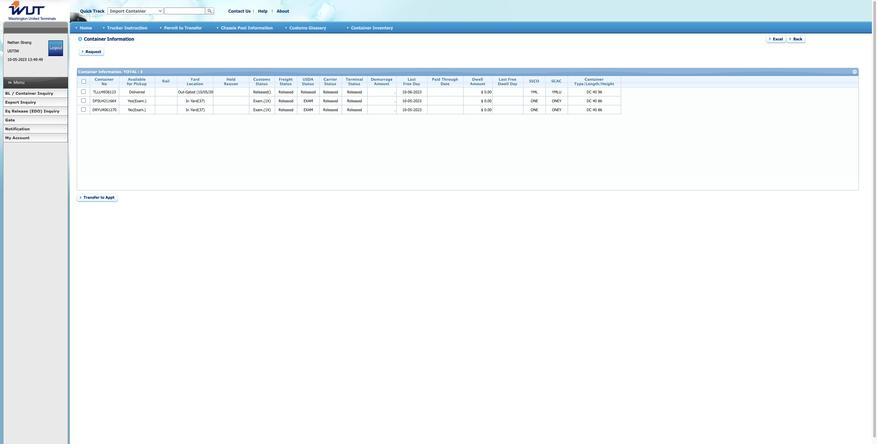 Task type: vqa. For each thing, say whether or not it's contained in the screenshot.
Trucker Instruction
yes



Task type: describe. For each thing, give the bounding box(es) containing it.
quick track
[[80, 9, 105, 13]]

notification
[[5, 127, 30, 131]]

inquiry inside export inquiry link
[[20, 100, 36, 105]]

(edo)
[[29, 109, 42, 113]]

10-05-2023 13:49:49
[[7, 57, 43, 62]]

eq release (edo) inquiry
[[5, 109, 59, 113]]

bl
[[5, 91, 10, 96]]

help link
[[258, 9, 268, 13]]

eq
[[5, 109, 10, 113]]

permit
[[164, 25, 178, 30]]

eq release (edo) inquiry link
[[3, 107, 68, 116]]

export inquiry
[[5, 100, 36, 105]]

ustiw
[[7, 49, 19, 53]]

trucker instruction
[[107, 25, 147, 30]]

transfer
[[185, 25, 202, 30]]

export inquiry link
[[3, 98, 68, 107]]

inquiry for (edo)
[[44, 109, 59, 113]]

my
[[5, 136, 11, 140]]

customs glossary
[[290, 25, 326, 30]]

container inventory
[[351, 25, 393, 30]]

/
[[12, 91, 14, 96]]

release
[[12, 109, 28, 113]]

instruction
[[124, 25, 147, 30]]

gate
[[5, 118, 15, 122]]

permit to transfer
[[164, 25, 202, 30]]

gate link
[[3, 116, 68, 125]]

strang
[[21, 40, 31, 45]]

10-
[[7, 57, 13, 62]]

nathan
[[7, 40, 19, 45]]

us
[[246, 9, 251, 13]]

about link
[[277, 9, 289, 13]]



Task type: locate. For each thing, give the bounding box(es) containing it.
inquiry for container
[[37, 91, 53, 96]]

inquiry up export inquiry link
[[37, 91, 53, 96]]

inquiry inside eq release (edo) inquiry link
[[44, 109, 59, 113]]

to
[[179, 25, 183, 30]]

track
[[93, 9, 105, 13]]

container up export inquiry
[[16, 91, 36, 96]]

notification link
[[3, 125, 68, 134]]

1 vertical spatial container
[[16, 91, 36, 96]]

bl / container inquiry link
[[3, 89, 68, 98]]

0 vertical spatial inquiry
[[37, 91, 53, 96]]

2023
[[18, 57, 27, 62]]

inquiry down bl / container inquiry
[[20, 100, 36, 105]]

my account link
[[3, 134, 68, 143]]

0 vertical spatial container
[[351, 25, 372, 30]]

inventory
[[373, 25, 393, 30]]

inquiry
[[37, 91, 53, 96], [20, 100, 36, 105], [44, 109, 59, 113]]

export
[[5, 100, 19, 105]]

container
[[351, 25, 372, 30], [16, 91, 36, 96]]

nathan strang
[[7, 40, 31, 45]]

glossary
[[309, 25, 326, 30]]

my account
[[5, 136, 30, 140]]

account
[[12, 136, 30, 140]]

customs
[[290, 25, 307, 30]]

information
[[248, 25, 273, 30]]

bl / container inquiry
[[5, 91, 53, 96]]

2 vertical spatial inquiry
[[44, 109, 59, 113]]

inquiry right (edo)
[[44, 109, 59, 113]]

help
[[258, 9, 268, 13]]

chassis pool information
[[221, 25, 273, 30]]

13:49:49
[[28, 57, 43, 62]]

inquiry inside bl / container inquiry link
[[37, 91, 53, 96]]

trucker
[[107, 25, 123, 30]]

container left inventory
[[351, 25, 372, 30]]

None text field
[[164, 8, 205, 14]]

pool
[[238, 25, 247, 30]]

about
[[277, 9, 289, 13]]

1 vertical spatial inquiry
[[20, 100, 36, 105]]

contact us
[[228, 9, 251, 13]]

1 horizontal spatial container
[[351, 25, 372, 30]]

chassis
[[221, 25, 237, 30]]

0 horizontal spatial container
[[16, 91, 36, 96]]

contact us link
[[228, 9, 251, 13]]

contact
[[228, 9, 244, 13]]

home
[[80, 25, 92, 30]]

login image
[[48, 40, 63, 56]]

quick
[[80, 9, 92, 13]]

05-
[[13, 57, 18, 62]]



